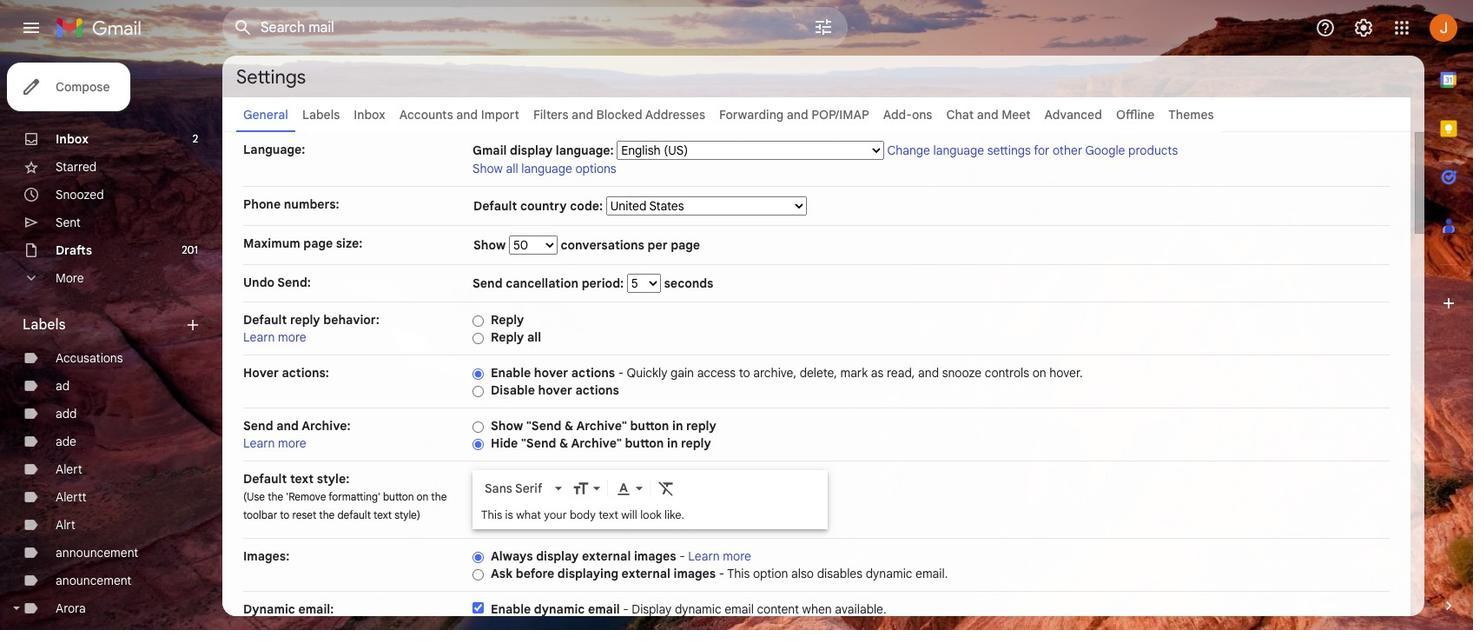 Task type: locate. For each thing, give the bounding box(es) containing it.
all for show
[[506, 161, 519, 176]]

page right the per
[[671, 237, 701, 253]]

change language settings for other google products
[[888, 143, 1179, 158]]

0 horizontal spatial send
[[243, 418, 273, 434]]

labels down more
[[23, 316, 66, 334]]

1 vertical spatial labels
[[23, 316, 66, 334]]

0 horizontal spatial to
[[280, 508, 290, 521]]

1 vertical spatial enable
[[491, 601, 531, 617]]

1 horizontal spatial send
[[473, 275, 503, 291]]

- up "ask before displaying external images - this option also disables dynamic email."
[[680, 548, 685, 564]]

controls
[[985, 365, 1030, 381]]

1 vertical spatial learn
[[243, 435, 275, 451]]

main menu image
[[21, 17, 42, 38]]

always display external images - learn more
[[491, 548, 752, 564]]

0 horizontal spatial page
[[304, 236, 333, 251]]

always
[[491, 548, 533, 564]]

inbox up the "starred"
[[56, 131, 89, 147]]

hover.
[[1050, 365, 1083, 381]]

dynamic left email.
[[866, 566, 913, 581]]

default left country
[[474, 198, 517, 214]]

sent
[[56, 215, 81, 230]]

learn more link up "ask before displaying external images - this option also disables dynamic email."
[[688, 548, 752, 564]]

default up (use
[[243, 471, 287, 487]]

button up hide "send & archive" button in reply
[[630, 418, 670, 434]]

advanced
[[1045, 107, 1103, 123]]

and right chat on the top right of page
[[977, 107, 999, 123]]

None checkbox
[[473, 602, 484, 614]]

displaying
[[558, 566, 619, 581]]

1 horizontal spatial inbox
[[354, 107, 386, 123]]

actions up the disable hover actions
[[572, 365, 615, 381]]

labels inside navigation
[[23, 316, 66, 334]]

"send for hide
[[521, 435, 557, 451]]

all for reply
[[528, 329, 542, 345]]

email left content
[[725, 601, 754, 617]]

send down hover
[[243, 418, 273, 434]]

chat and meet
[[947, 107, 1031, 123]]

default inside default text style: (use the 'remove formatting' button on the toolbar to reset the default text style)
[[243, 471, 287, 487]]

1 reply from the top
[[491, 312, 524, 328]]

more for and
[[278, 435, 306, 451]]

1 vertical spatial button
[[625, 435, 664, 451]]

Disable hover actions radio
[[473, 385, 484, 398]]

2 vertical spatial reply
[[681, 435, 712, 451]]

button
[[630, 418, 670, 434], [625, 435, 664, 451], [383, 490, 414, 503]]

external
[[582, 548, 631, 564], [622, 566, 671, 581]]

learn more link
[[243, 329, 306, 345], [243, 435, 306, 451], [688, 548, 752, 564]]

external down always display external images - learn more
[[622, 566, 671, 581]]

default text style: (use the 'remove formatting' button on the toolbar to reset the default text style)
[[243, 471, 447, 521]]

0 vertical spatial inbox link
[[354, 107, 386, 123]]

1 vertical spatial all
[[528, 329, 542, 345]]

archive" down show "send & archive" button in reply
[[571, 435, 622, 451]]

learn inside send and archive: learn more
[[243, 435, 275, 451]]

1 horizontal spatial inbox link
[[354, 107, 386, 123]]

1 vertical spatial this
[[728, 566, 750, 581]]

the
[[268, 490, 283, 503], [431, 490, 447, 503], [319, 508, 335, 521]]

and for import
[[457, 107, 478, 123]]

learn up (use
[[243, 435, 275, 451]]

send up 'reply' option
[[473, 275, 503, 291]]

0 horizontal spatial all
[[506, 161, 519, 176]]

0 horizontal spatial this
[[481, 508, 503, 522]]

language down chat on the top right of page
[[934, 143, 985, 158]]

on up the style)
[[417, 490, 429, 503]]

send cancellation period:
[[473, 275, 627, 291]]

learn inside "default reply behavior: learn more"
[[243, 329, 275, 345]]

2 horizontal spatial text
[[599, 508, 619, 522]]

reply up reply all
[[491, 312, 524, 328]]

0 vertical spatial actions
[[572, 365, 615, 381]]

display for gmail
[[510, 143, 553, 158]]

actions for disable
[[576, 382, 619, 398]]

per
[[648, 237, 668, 253]]

and for pop/imap
[[787, 107, 809, 123]]

anouncement link
[[56, 573, 132, 588]]

images down look
[[634, 548, 677, 564]]

0 vertical spatial in
[[673, 418, 683, 434]]

archive" for show
[[577, 418, 627, 434]]

dynamic down "ask before displaying external images - this option also disables dynamic email."
[[675, 601, 722, 617]]

addresses
[[646, 107, 706, 123]]

this is what your body text will look like.
[[481, 508, 685, 522]]

archive"
[[577, 418, 627, 434], [571, 435, 622, 451]]

1 vertical spatial display
[[536, 548, 579, 564]]

default for default text style: (use the 'remove formatting' button on the toolbar to reset the default text style)
[[243, 471, 287, 487]]

& up hide "send & archive" button in reply
[[565, 418, 574, 434]]

0 vertical spatial reply
[[290, 312, 320, 328]]

labels right general link
[[302, 107, 340, 123]]

display up before
[[536, 548, 579, 564]]

2 reply from the top
[[491, 329, 524, 345]]

0 vertical spatial learn
[[243, 329, 275, 345]]

1 horizontal spatial labels
[[302, 107, 340, 123]]

hover up the disable hover actions
[[534, 365, 569, 381]]

enable down ask
[[491, 601, 531, 617]]

add
[[56, 406, 77, 421]]

change
[[888, 143, 931, 158]]

disables
[[817, 566, 863, 581]]

also
[[792, 566, 814, 581]]

actions:
[[282, 365, 329, 381]]

Search mail text field
[[261, 19, 765, 36]]

external up displaying
[[582, 548, 631, 564]]

text up the 'remove
[[290, 471, 314, 487]]

show up hide on the bottom
[[491, 418, 523, 434]]

0 vertical spatial more
[[278, 329, 306, 345]]

text left will
[[599, 508, 619, 522]]

reply for reply all
[[491, 329, 524, 345]]

button inside default text style: (use the 'remove formatting' button on the toolbar to reset the default text style)
[[383, 490, 414, 503]]

learn for default reply behavior: learn more
[[243, 329, 275, 345]]

0 vertical spatial button
[[630, 418, 670, 434]]

the left sans
[[431, 490, 447, 503]]

gmail image
[[56, 10, 150, 45]]

to right access
[[739, 365, 751, 381]]

reply down send:
[[290, 312, 320, 328]]

1 vertical spatial hover
[[538, 382, 573, 398]]

0 horizontal spatial inbox
[[56, 131, 89, 147]]

actions up show "send & archive" button in reply
[[576, 382, 619, 398]]

2 email from the left
[[725, 601, 754, 617]]

1 vertical spatial more
[[278, 435, 306, 451]]

0 horizontal spatial labels
[[23, 316, 66, 334]]

enable up disable
[[491, 365, 531, 381]]

and right filters
[[572, 107, 594, 123]]

1 vertical spatial reply
[[491, 329, 524, 345]]

archive:
[[302, 418, 351, 434]]

1 horizontal spatial email
[[725, 601, 754, 617]]

1 vertical spatial in
[[667, 435, 678, 451]]

more for reply
[[278, 329, 306, 345]]

None search field
[[222, 7, 848, 49]]

this left is
[[481, 508, 503, 522]]

chat
[[947, 107, 974, 123]]

and left pop/imap
[[787, 107, 809, 123]]

default for default reply behavior: learn more
[[243, 312, 287, 328]]

more down "archive:"
[[278, 435, 306, 451]]

learn up hover
[[243, 329, 275, 345]]

1 vertical spatial inbox link
[[56, 131, 89, 147]]

Enable hover actions radio
[[473, 367, 484, 380]]

and inside send and archive: learn more
[[276, 418, 299, 434]]

0 vertical spatial images
[[634, 548, 677, 564]]

body
[[570, 508, 596, 522]]

in down the gain
[[673, 418, 683, 434]]

compose button
[[7, 63, 131, 111]]

& down show "send & archive" button in reply
[[560, 435, 569, 451]]

learn more link up the hover actions:
[[243, 329, 306, 345]]

1 vertical spatial inbox
[[56, 131, 89, 147]]

reply right reply all radio
[[491, 329, 524, 345]]

look
[[641, 508, 662, 522]]

on left hover.
[[1033, 365, 1047, 381]]

1 vertical spatial reply
[[687, 418, 717, 434]]

reply inside "default reply behavior: learn more"
[[290, 312, 320, 328]]

starred link
[[56, 159, 97, 175]]

1 vertical spatial send
[[243, 418, 273, 434]]

1 horizontal spatial language
[[934, 143, 985, 158]]

more inside send and archive: learn more
[[278, 435, 306, 451]]

0 vertical spatial send
[[473, 275, 503, 291]]

0 vertical spatial language
[[934, 143, 985, 158]]

reply for show "send & archive" button in reply
[[687, 418, 717, 434]]

"send for show
[[527, 418, 562, 434]]

0 horizontal spatial email
[[588, 601, 620, 617]]

1 horizontal spatial on
[[1033, 365, 1047, 381]]

1 horizontal spatial to
[[739, 365, 751, 381]]

1 vertical spatial "send
[[521, 435, 557, 451]]

button for show "send & archive" button in reply
[[630, 418, 670, 434]]

1 vertical spatial on
[[417, 490, 429, 503]]

Reply all radio
[[473, 332, 484, 345]]

1 enable from the top
[[491, 365, 531, 381]]

the right (use
[[268, 490, 283, 503]]

default down undo in the left of the page
[[243, 312, 287, 328]]

1 vertical spatial &
[[560, 435, 569, 451]]

disable hover actions
[[491, 382, 619, 398]]

all down cancellation on the left of page
[[528, 329, 542, 345]]

1 vertical spatial show
[[474, 237, 509, 253]]

the right reset
[[319, 508, 335, 521]]

change language settings for other google products link
[[888, 143, 1179, 158]]

hover right disable
[[538, 382, 573, 398]]

hover for enable
[[534, 365, 569, 381]]

learn
[[243, 329, 275, 345], [243, 435, 275, 451], [688, 548, 720, 564]]

1 vertical spatial archive"
[[571, 435, 622, 451]]

images
[[634, 548, 677, 564], [674, 566, 716, 581]]

0 horizontal spatial language
[[522, 161, 573, 176]]

show down gmail
[[473, 161, 503, 176]]

on inside default text style: (use the 'remove formatting' button on the toolbar to reset the default text style)
[[417, 490, 429, 503]]

button up the style)
[[383, 490, 414, 503]]

0 vertical spatial labels
[[302, 107, 340, 123]]

dynamic down before
[[534, 601, 585, 617]]

more up "ask before displaying external images - this option also disables dynamic email."
[[723, 548, 752, 564]]

content
[[757, 601, 799, 617]]

0 vertical spatial archive"
[[577, 418, 627, 434]]

button down show "send & archive" button in reply
[[625, 435, 664, 451]]

"send
[[527, 418, 562, 434], [521, 435, 557, 451]]

0 vertical spatial show
[[473, 161, 503, 176]]

images:
[[243, 548, 290, 564]]

support image
[[1316, 17, 1337, 38]]

enable hover actions - quickly gain access to archive, delete, mark as read, and snooze controls on hover.
[[491, 365, 1083, 381]]

learn up "ask before displaying external images - this option also disables dynamic email."
[[688, 548, 720, 564]]

learn more link down "archive:"
[[243, 435, 306, 451]]

show down default country code:
[[474, 237, 509, 253]]

0 horizontal spatial inbox link
[[56, 131, 89, 147]]

general
[[243, 107, 288, 123]]

images up enable dynamic email - display dynamic email content when available.
[[674, 566, 716, 581]]

2 enable from the top
[[491, 601, 531, 617]]

1 vertical spatial images
[[674, 566, 716, 581]]

Show "Send & Archive" button in reply radio
[[473, 420, 484, 433]]

0 vertical spatial external
[[582, 548, 631, 564]]

0 vertical spatial &
[[565, 418, 574, 434]]

1 vertical spatial default
[[243, 312, 287, 328]]

arora link
[[56, 601, 86, 616]]

2 vertical spatial default
[[243, 471, 287, 487]]

snooze
[[943, 365, 982, 381]]

inbox link right "labels" link
[[354, 107, 386, 123]]

dynamic
[[243, 601, 295, 617]]

Reply radio
[[473, 314, 484, 327]]

all down gmail
[[506, 161, 519, 176]]

undo send:
[[243, 275, 311, 290]]

ade link
[[56, 434, 76, 449]]

email down displaying
[[588, 601, 620, 617]]

1 horizontal spatial the
[[319, 508, 335, 521]]

default inside "default reply behavior: learn more"
[[243, 312, 287, 328]]

and left import
[[457, 107, 478, 123]]

send:
[[277, 275, 311, 290]]

alertt
[[56, 489, 87, 505]]

your
[[544, 508, 567, 522]]

other
[[1053, 143, 1083, 158]]

snoozed link
[[56, 187, 104, 202]]

add link
[[56, 406, 77, 421]]

"send down the disable hover actions
[[527, 418, 562, 434]]

show
[[473, 161, 503, 176], [474, 237, 509, 253], [491, 418, 523, 434]]

0 vertical spatial enable
[[491, 365, 531, 381]]

language down the gmail display language:
[[522, 161, 573, 176]]

tab list
[[1425, 56, 1474, 567]]

1 vertical spatial to
[[280, 508, 290, 521]]

numbers:
[[284, 196, 340, 212]]

more inside "default reply behavior: learn more"
[[278, 329, 306, 345]]

forwarding and pop/imap
[[720, 107, 870, 123]]

send inside send and archive: learn more
[[243, 418, 273, 434]]

2 vertical spatial button
[[383, 490, 414, 503]]

0 vertical spatial all
[[506, 161, 519, 176]]

maximum
[[243, 236, 300, 251]]

0 vertical spatial hover
[[534, 365, 569, 381]]

0 horizontal spatial on
[[417, 490, 429, 503]]

in up remove formatting ‪(⌘\)‬ icon
[[667, 435, 678, 451]]

to left reset
[[280, 508, 290, 521]]

announcement link
[[56, 545, 138, 561]]

0 vertical spatial to
[[739, 365, 751, 381]]

2 vertical spatial show
[[491, 418, 523, 434]]

text left the style)
[[374, 508, 392, 521]]

and for archive:
[[276, 418, 299, 434]]

0 vertical spatial reply
[[491, 312, 524, 328]]

2
[[193, 132, 198, 145]]

inbox link up the "starred"
[[56, 131, 89, 147]]

1 vertical spatial actions
[[576, 382, 619, 398]]

0 vertical spatial display
[[510, 143, 553, 158]]

more up the hover actions:
[[278, 329, 306, 345]]

archive" up hide "send & archive" button in reply
[[577, 418, 627, 434]]

search mail image
[[228, 12, 259, 43]]

and left "archive:"
[[276, 418, 299, 434]]

import
[[481, 107, 520, 123]]

reply for hide "send & archive" button in reply
[[681, 435, 712, 451]]

button for hide "send & archive" button in reply
[[625, 435, 664, 451]]

reply up formatting options toolbar
[[681, 435, 712, 451]]

1 horizontal spatial all
[[528, 329, 542, 345]]

page left size:
[[304, 236, 333, 251]]

formatting'
[[329, 490, 381, 503]]

hide
[[491, 435, 518, 451]]

sans serif option
[[481, 480, 552, 497]]

labels for "labels" link
[[302, 107, 340, 123]]

language
[[934, 143, 985, 158], [522, 161, 573, 176]]

show for show all language options
[[473, 161, 503, 176]]

2 vertical spatial learn more link
[[688, 548, 752, 564]]

"send right hide on the bottom
[[521, 435, 557, 451]]

email.
[[916, 566, 948, 581]]

general link
[[243, 107, 288, 123]]

actions
[[572, 365, 615, 381], [576, 382, 619, 398]]

to inside default text style: (use the 'remove formatting' button on the toolbar to reset the default text style)
[[280, 508, 290, 521]]

this left option on the right bottom of page
[[728, 566, 750, 581]]

hover
[[243, 365, 279, 381]]

labels link
[[302, 107, 340, 123]]

display
[[632, 601, 672, 617]]

1 vertical spatial learn more link
[[243, 435, 306, 451]]

0 vertical spatial "send
[[527, 418, 562, 434]]

0 vertical spatial default
[[474, 198, 517, 214]]

display up show all language options
[[510, 143, 553, 158]]

& for show
[[565, 418, 574, 434]]

enable for enable hover actions - quickly gain access to archive, delete, mark as read, and snooze controls on hover.
[[491, 365, 531, 381]]

inbox right "labels" link
[[354, 107, 386, 123]]

more
[[278, 329, 306, 345], [278, 435, 306, 451], [723, 548, 752, 564]]

0 vertical spatial learn more link
[[243, 329, 306, 345]]

and for blocked
[[572, 107, 594, 123]]

anouncement
[[56, 573, 132, 588]]

filters
[[534, 107, 569, 123]]

reply down access
[[687, 418, 717, 434]]

and
[[457, 107, 478, 123], [572, 107, 594, 123], [787, 107, 809, 123], [977, 107, 999, 123], [919, 365, 939, 381], [276, 418, 299, 434]]

0 vertical spatial this
[[481, 508, 503, 522]]

2 vertical spatial more
[[723, 548, 752, 564]]

inbox
[[354, 107, 386, 123], [56, 131, 89, 147]]



Task type: vqa. For each thing, say whether or not it's contained in the screenshot.
DECLINE
no



Task type: describe. For each thing, give the bounding box(es) containing it.
enable for enable dynamic email - display dynamic email content when available.
[[491, 601, 531, 617]]

hover for disable
[[538, 382, 573, 398]]

send for send and archive: learn more
[[243, 418, 273, 434]]

advanced search options image
[[806, 10, 841, 44]]

chat and meet link
[[947, 107, 1031, 123]]

default country code:
[[474, 198, 606, 214]]

forwarding
[[720, 107, 784, 123]]

2 vertical spatial learn
[[688, 548, 720, 564]]

0 vertical spatial inbox
[[354, 107, 386, 123]]

as
[[871, 365, 884, 381]]

reset
[[292, 508, 317, 521]]

in for show "send & archive" button in reply
[[673, 418, 683, 434]]

add-
[[884, 107, 912, 123]]

accounts and import link
[[399, 107, 520, 123]]

option
[[753, 566, 789, 581]]

1 horizontal spatial page
[[671, 237, 701, 253]]

themes link
[[1169, 107, 1215, 123]]

show for show "send & archive" button in reply
[[491, 418, 523, 434]]

default for default country code:
[[474, 198, 517, 214]]

- up enable dynamic email - display dynamic email content when available.
[[719, 566, 725, 581]]

1 horizontal spatial dynamic
[[675, 601, 722, 617]]

disable
[[491, 382, 535, 398]]

pop/imap
[[812, 107, 870, 123]]

Hide "Send & Archive" button in reply radio
[[473, 438, 484, 451]]

1 email from the left
[[588, 601, 620, 617]]

phone
[[243, 196, 281, 212]]

add-ons link
[[884, 107, 933, 123]]

labels heading
[[23, 316, 184, 334]]

reply all
[[491, 329, 542, 345]]

archive" for hide
[[571, 435, 622, 451]]

conversations per page
[[558, 237, 701, 253]]

will
[[622, 508, 638, 522]]

language:
[[243, 142, 305, 157]]

1 horizontal spatial this
[[728, 566, 750, 581]]

country
[[520, 198, 567, 214]]

inbox inside labels navigation
[[56, 131, 89, 147]]

labels navigation
[[0, 56, 222, 630]]

drafts link
[[56, 242, 92, 258]]

sent link
[[56, 215, 81, 230]]

show "send & archive" button in reply
[[491, 418, 717, 434]]

alrt
[[56, 517, 75, 533]]

delete,
[[800, 365, 838, 381]]

0 horizontal spatial the
[[268, 490, 283, 503]]

send for send cancellation period:
[[473, 275, 503, 291]]

1 vertical spatial language
[[522, 161, 573, 176]]

learn for send and archive: learn more
[[243, 435, 275, 451]]

announcement
[[56, 545, 138, 561]]

meet
[[1002, 107, 1031, 123]]

Always display external images radio
[[473, 551, 484, 564]]

and for meet
[[977, 107, 999, 123]]

actions for enable
[[572, 365, 615, 381]]

for
[[1034, 143, 1050, 158]]

archive,
[[754, 365, 797, 381]]

style:
[[317, 471, 350, 487]]

compose
[[56, 79, 110, 95]]

email:
[[298, 601, 334, 617]]

offline
[[1117, 107, 1155, 123]]

period:
[[582, 275, 624, 291]]

drafts
[[56, 242, 92, 258]]

default
[[338, 508, 371, 521]]

1 vertical spatial external
[[622, 566, 671, 581]]

send and archive: learn more
[[243, 418, 351, 451]]

show all language options
[[473, 161, 617, 176]]

settings
[[988, 143, 1031, 158]]

access
[[698, 365, 736, 381]]

accusations link
[[56, 350, 123, 366]]

1 horizontal spatial text
[[374, 508, 392, 521]]

0 vertical spatial on
[[1033, 365, 1047, 381]]

show all language options link
[[473, 161, 617, 176]]

like.
[[665, 508, 685, 522]]

conversations
[[561, 237, 645, 253]]

products
[[1129, 143, 1179, 158]]

what
[[516, 508, 541, 522]]

ade
[[56, 434, 76, 449]]

& for hide
[[560, 435, 569, 451]]

offline link
[[1117, 107, 1155, 123]]

more button
[[0, 264, 209, 292]]

accounts
[[399, 107, 453, 123]]

google
[[1086, 143, 1126, 158]]

0 horizontal spatial text
[[290, 471, 314, 487]]

more
[[56, 270, 84, 286]]

ad link
[[56, 378, 70, 394]]

2 horizontal spatial the
[[431, 490, 447, 503]]

201
[[182, 243, 198, 256]]

0 horizontal spatial dynamic
[[534, 601, 585, 617]]

options
[[576, 161, 617, 176]]

(use
[[243, 490, 265, 503]]

starred
[[56, 159, 97, 175]]

sans
[[485, 481, 513, 496]]

phone numbers:
[[243, 196, 340, 212]]

style)
[[395, 508, 421, 521]]

size:
[[336, 236, 363, 251]]

sans serif
[[485, 481, 543, 496]]

ask before displaying external images - this option also disables dynamic email.
[[491, 566, 948, 581]]

alert
[[56, 461, 82, 477]]

- left the quickly
[[619, 365, 624, 381]]

display for always
[[536, 548, 579, 564]]

learn more link for send
[[243, 435, 306, 451]]

reply for reply
[[491, 312, 524, 328]]

toolbar
[[243, 508, 277, 521]]

learn more link for default
[[243, 329, 306, 345]]

and right read,
[[919, 365, 939, 381]]

remove formatting ‪(⌘\)‬ image
[[658, 480, 675, 497]]

themes
[[1169, 107, 1215, 123]]

labels for labels heading
[[23, 316, 66, 334]]

settings image
[[1354, 17, 1375, 38]]

2 horizontal spatial dynamic
[[866, 566, 913, 581]]

language:
[[556, 143, 614, 158]]

filters and blocked addresses
[[534, 107, 706, 123]]

- left display
[[623, 601, 629, 617]]

formatting options toolbar
[[478, 472, 823, 504]]

show for show
[[474, 237, 509, 253]]

blocked
[[597, 107, 643, 123]]

seconds
[[661, 275, 714, 291]]

before
[[516, 566, 555, 581]]

when
[[803, 601, 832, 617]]

ad
[[56, 378, 70, 394]]

read,
[[887, 365, 915, 381]]

in for hide "send & archive" button in reply
[[667, 435, 678, 451]]

settings
[[236, 65, 306, 88]]

serif
[[515, 481, 543, 496]]

Ask before displaying external images radio
[[473, 568, 484, 581]]

undo
[[243, 275, 275, 290]]



